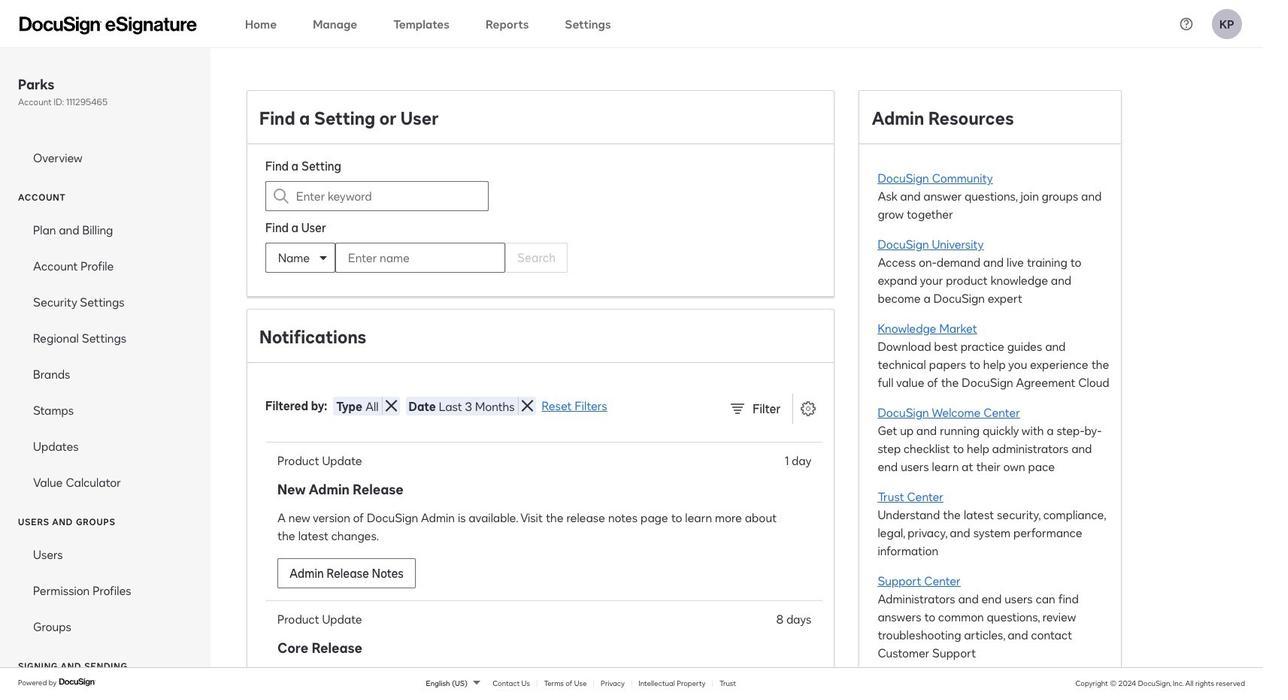 Task type: locate. For each thing, give the bounding box(es) containing it.
account element
[[0, 212, 211, 501]]

docusign image
[[59, 677, 96, 689]]

docusign admin image
[[20, 16, 197, 34]]

users and groups element
[[0, 537, 211, 645]]

Enter keyword text field
[[296, 182, 458, 211]]



Task type: describe. For each thing, give the bounding box(es) containing it.
Enter name text field
[[336, 244, 474, 272]]



